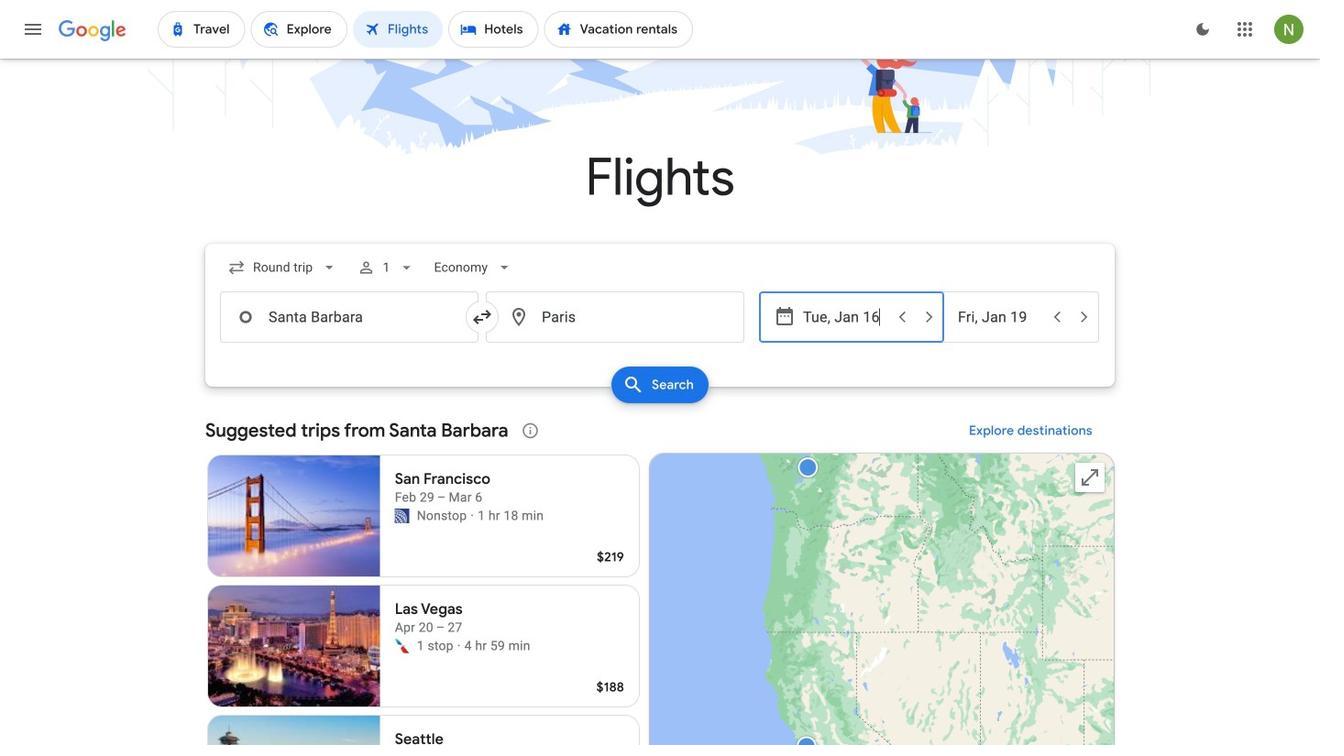 Task type: vqa. For each thing, say whether or not it's contained in the screenshot.
219 US dollars text box
yes



Task type: describe. For each thing, give the bounding box(es) containing it.
main menu image
[[22, 18, 44, 40]]

Return text field
[[959, 293, 1043, 342]]

219 US dollars text field
[[597, 549, 625, 566]]

Departure text field
[[804, 293, 888, 342]]

change appearance image
[[1181, 7, 1226, 51]]

 image for united image
[[471, 507, 474, 526]]



Task type: locate. For each thing, give the bounding box(es) containing it.
suggested trips from santa barbara region
[[205, 409, 1115, 746]]

Flight search field
[[191, 244, 1130, 409]]

swap origin and destination. image
[[471, 306, 494, 328]]

united image
[[395, 509, 410, 524]]

1 vertical spatial  image
[[457, 638, 461, 656]]

 image right united image
[[471, 507, 474, 526]]

188 US dollars text field
[[597, 680, 625, 696]]

None text field
[[220, 292, 479, 343]]

 image for american icon
[[457, 638, 461, 656]]

1 horizontal spatial  image
[[471, 507, 474, 526]]

None text field
[[486, 292, 745, 343]]

0 horizontal spatial  image
[[457, 638, 461, 656]]

 image right american icon
[[457, 638, 461, 656]]

 image
[[471, 507, 474, 526], [457, 638, 461, 656]]

american image
[[395, 639, 410, 654]]

None field
[[220, 251, 346, 284], [427, 251, 521, 284], [220, 251, 346, 284], [427, 251, 521, 284]]

none text field inside flight search box
[[220, 292, 479, 343]]

0 vertical spatial  image
[[471, 507, 474, 526]]



